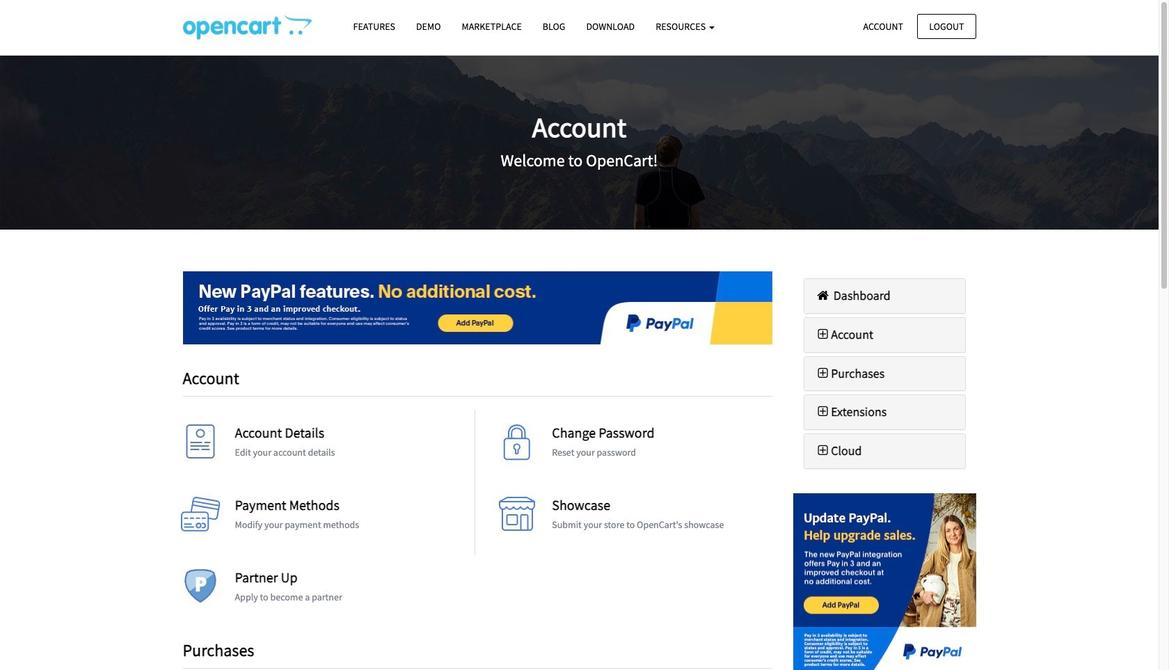 Task type: describe. For each thing, give the bounding box(es) containing it.
plus square o image
[[815, 406, 831, 419]]

1 vertical spatial paypal image
[[793, 493, 976, 670]]

2 plus square o image from the top
[[815, 367, 831, 380]]

0 horizontal spatial paypal image
[[183, 271, 773, 344]]

change password image
[[496, 424, 538, 466]]

showcase image
[[496, 497, 538, 538]]



Task type: vqa. For each thing, say whether or not it's contained in the screenshot.
second plus square o icon from the bottom
yes



Task type: locate. For each thing, give the bounding box(es) containing it.
2 vertical spatial plus square o image
[[815, 445, 831, 457]]

0 vertical spatial plus square o image
[[815, 328, 831, 341]]

3 plus square o image from the top
[[815, 445, 831, 457]]

0 vertical spatial paypal image
[[183, 271, 773, 344]]

plus square o image
[[815, 328, 831, 341], [815, 367, 831, 380], [815, 445, 831, 457]]

1 vertical spatial plus square o image
[[815, 367, 831, 380]]

payment methods image
[[179, 497, 221, 538]]

apply to become a partner image
[[179, 569, 221, 611]]

1 plus square o image from the top
[[815, 328, 831, 341]]

opencart - your account image
[[183, 15, 311, 40]]

plus square o image up plus square o icon
[[815, 367, 831, 380]]

1 horizontal spatial paypal image
[[793, 493, 976, 670]]

home image
[[815, 290, 831, 302]]

plus square o image down home icon
[[815, 328, 831, 341]]

plus square o image down plus square o icon
[[815, 445, 831, 457]]

paypal image
[[183, 271, 773, 344], [793, 493, 976, 670]]

account image
[[179, 424, 221, 466]]



